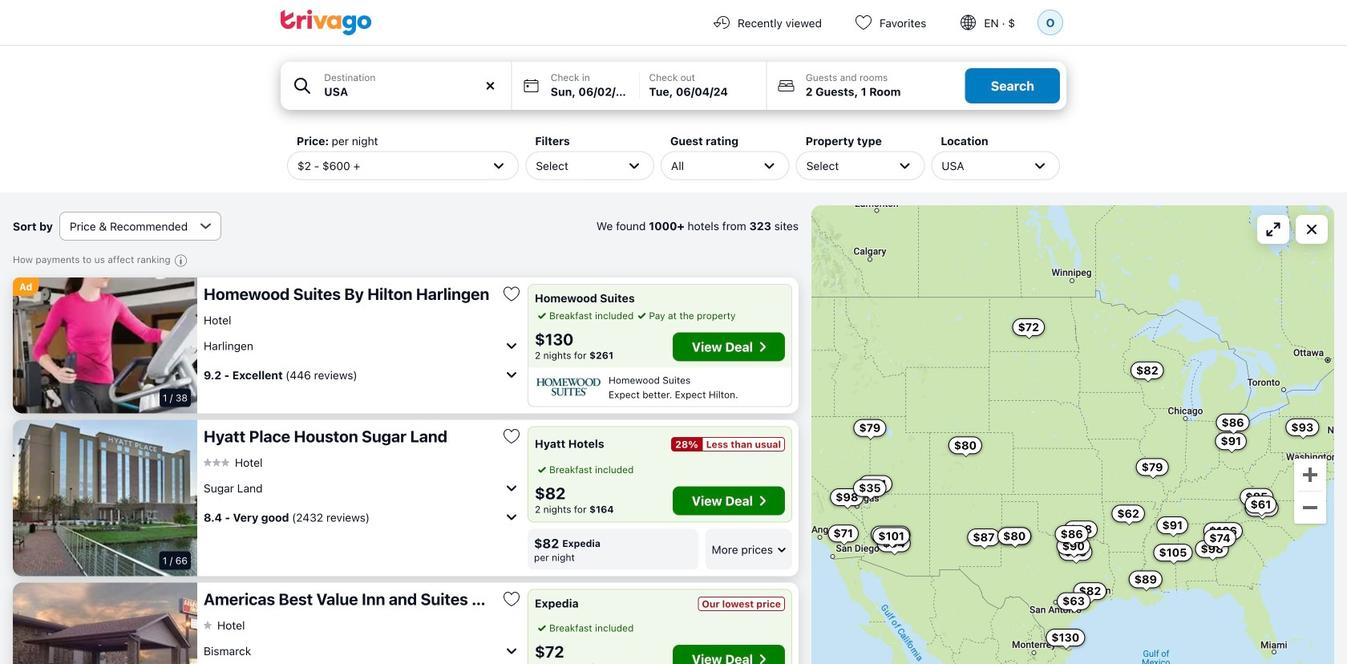Task type: describe. For each thing, give the bounding box(es) containing it.
trivago logo image
[[281, 10, 372, 35]]

americas best value inn and suites bismarck, (bismarck, usa) image
[[13, 583, 197, 664]]

homewood suites image
[[535, 376, 602, 398]]

map region
[[812, 205, 1334, 664]]



Task type: locate. For each thing, give the bounding box(es) containing it.
None field
[[281, 62, 511, 110]]

Where to? search field
[[324, 83, 502, 100]]

homewood suites by hilton harlingen, (harlingen, usa) image
[[13, 277, 197, 413]]

hyatt place houston sugar land, (sugar land, usa) image
[[13, 420, 197, 576]]

clear image
[[483, 79, 498, 93]]



Task type: vqa. For each thing, say whether or not it's contained in the screenshot.
field
yes



